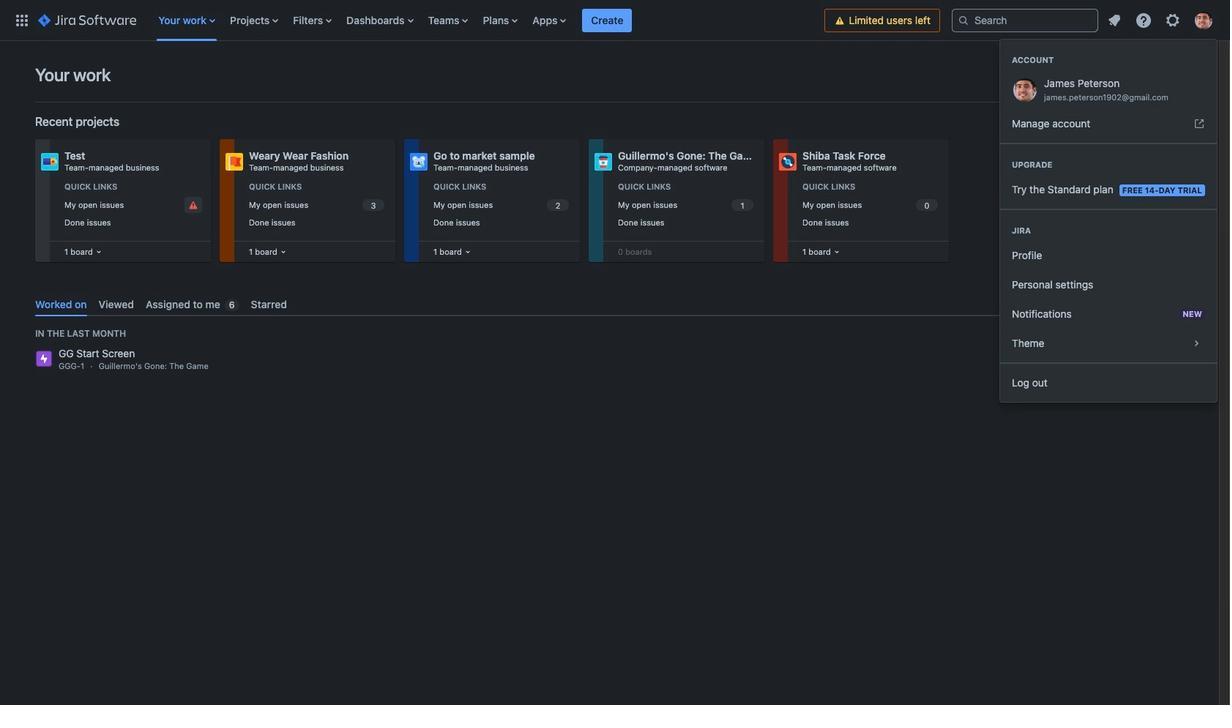 Task type: describe. For each thing, give the bounding box(es) containing it.
1 group from the top
[[1000, 40, 1217, 143]]

0 horizontal spatial list
[[151, 0, 825, 41]]

1 board image from the left
[[277, 246, 289, 258]]

primary element
[[9, 0, 825, 41]]

Search field
[[952, 8, 1099, 32]]

heading for second group from the bottom of the list to the right
[[1000, 54, 1217, 66]]

2 board image from the left
[[462, 246, 474, 258]]



Task type: vqa. For each thing, say whether or not it's contained in the screenshot.
first board icon from right
yes



Task type: locate. For each thing, give the bounding box(es) containing it.
1 vertical spatial heading
[[1000, 159, 1217, 171]]

banner
[[0, 0, 1230, 402]]

board image
[[277, 246, 289, 258], [831, 246, 843, 258]]

list item
[[583, 0, 632, 41]]

appswitcher icon image
[[13, 11, 31, 29]]

board image
[[93, 246, 105, 258], [462, 246, 474, 258]]

heading for first group from the bottom
[[1000, 159, 1217, 171]]

help image
[[1135, 11, 1153, 29]]

your profile and settings image
[[1195, 11, 1213, 29]]

search image
[[958, 14, 970, 26]]

2 vertical spatial heading
[[1000, 225, 1217, 237]]

0 horizontal spatial board image
[[93, 246, 105, 258]]

1 horizontal spatial list
[[1000, 7, 1222, 402]]

1 horizontal spatial board image
[[462, 246, 474, 258]]

2 group from the top
[[1000, 143, 1217, 209]]

1 board image from the left
[[93, 246, 105, 258]]

None search field
[[952, 8, 1099, 32]]

3 heading from the top
[[1000, 225, 1217, 237]]

notifications image
[[1106, 11, 1123, 29]]

tab list
[[29, 292, 1184, 317]]

settings image
[[1164, 11, 1182, 29]]

2 heading from the top
[[1000, 159, 1217, 171]]

heading
[[1000, 54, 1217, 66], [1000, 159, 1217, 171], [1000, 225, 1217, 237]]

0 vertical spatial heading
[[1000, 54, 1217, 66]]

0 horizontal spatial board image
[[277, 246, 289, 258]]

1 horizontal spatial board image
[[831, 246, 843, 258]]

jira software image
[[38, 11, 136, 29], [38, 11, 136, 29]]

2 board image from the left
[[831, 246, 843, 258]]

list
[[151, 0, 825, 41], [1000, 7, 1222, 402]]

1 heading from the top
[[1000, 54, 1217, 66]]

group
[[1000, 40, 1217, 143], [1000, 143, 1217, 209]]



